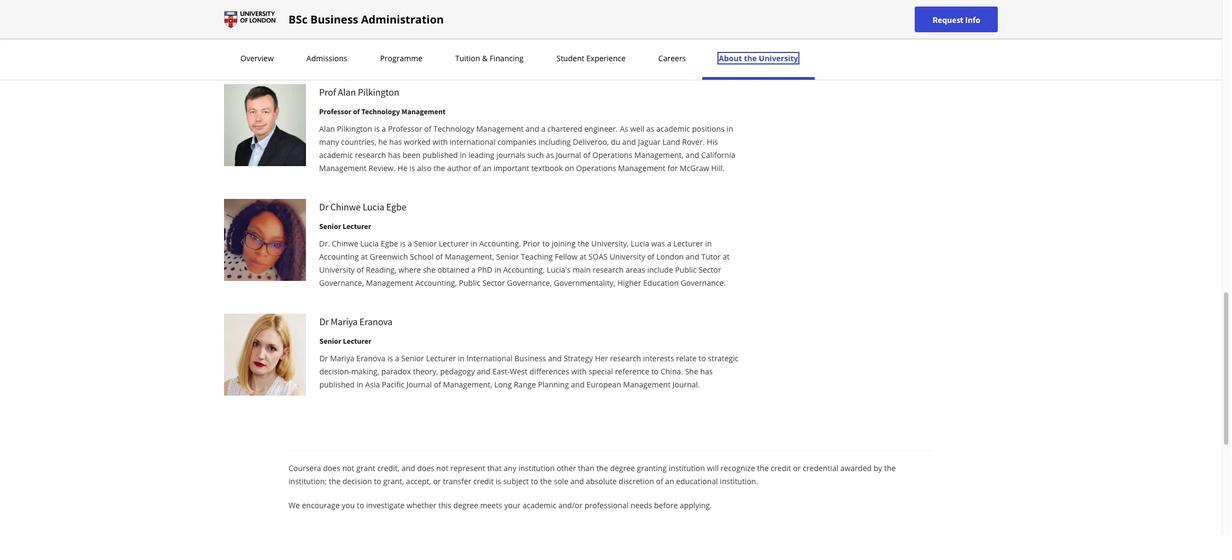 Task type: vqa. For each thing, say whether or not it's contained in the screenshot.
I in the dropdown button
no



Task type: locate. For each thing, give the bounding box(es) containing it.
2 vertical spatial with
[[571, 366, 587, 376]]

management down 'reading,'
[[366, 278, 413, 288]]

new
[[603, 22, 618, 32]]

1 vertical spatial business
[[515, 353, 546, 363]]

textbook
[[531, 163, 563, 173]]

he
[[378, 137, 387, 147]]

degree right this
[[453, 500, 478, 510]]

about the university link
[[716, 53, 802, 63]]

0 vertical spatial or
[[793, 463, 801, 473]]

careers link
[[655, 53, 689, 63]]

resource
[[494, 9, 527, 19]]

eranova inside the dr mariya eranova is a senior lecturer in international business and strategy her research interests relate to strategic decision-making, paradox theory, pedagogy and east-west differences with special reference to china. she has published in asia pacific journal of management, long range planning and european management journal.
[[356, 353, 385, 363]]

0 vertical spatial published
[[423, 150, 458, 160]]

dr for dr chinwe lucia egbe
[[319, 200, 329, 213]]

research down soas
[[593, 264, 624, 275]]

or left credential
[[793, 463, 801, 473]]

international
[[467, 353, 513, 363]]

1 vertical spatial egbe
[[381, 238, 398, 249]]

as up textbook
[[546, 150, 554, 160]]

0 horizontal spatial credit
[[473, 476, 494, 486]]

she
[[423, 264, 436, 275]]

business up business
[[310, 12, 358, 27]]

senior inside the dr mariya eranova is a senior lecturer in international business and strategy her research interests relate to strategic decision-making, paradox theory, pedagogy and east-west differences with special reference to china. she has published in asia pacific journal of management, long range planning and european management journal.
[[401, 353, 424, 363]]

a left the phd
[[471, 264, 476, 275]]

1 horizontal spatial degree
[[610, 463, 635, 473]]

mariya inside the dr mariya eranova is a senior lecturer in international business and strategy her research interests relate to strategic decision-making, paradox theory, pedagogy and east-west differences with special reference to china. she has published in asia pacific journal of management, long range planning and european management journal.
[[330, 353, 354, 363]]

0 vertical spatial professor
[[319, 106, 351, 116]]

discretion
[[619, 476, 654, 486]]

1 vertical spatial has
[[388, 150, 401, 160]]

2 vertical spatial research
[[610, 353, 641, 363]]

0 horizontal spatial alan
[[319, 123, 335, 134]]

encourage
[[302, 500, 340, 510]]

research up review.
[[355, 150, 386, 160]]

such
[[527, 150, 544, 160]]

main
[[573, 264, 591, 275]]

2 dr from the top
[[319, 315, 329, 328]]

0 vertical spatial has
[[389, 137, 402, 147]]

0 vertical spatial senior lecturer
[[319, 221, 371, 231]]

dr chinwe lucia egbe
[[319, 200, 407, 213]]

he
[[398, 163, 408, 173]]

0 vertical spatial eranova
[[360, 315, 393, 328]]

she
[[397, 22, 410, 32], [685, 366, 698, 376]]

lecturer
[[425, 9, 455, 19], [343, 221, 371, 231], [439, 238, 469, 249], [673, 238, 703, 249], [343, 336, 372, 346], [426, 353, 456, 363]]

3 dr from the top
[[319, 353, 328, 363]]

1 not from the left
[[342, 463, 354, 473]]

0 vertical spatial degree
[[610, 463, 635, 473]]

dr. inside dr. amal el-sawad is a senior lecturer in human resource management and organisation studies at royal holloway, university of london. she is the founder and director of exit stage write ltd., a new start-up which works with business and community organisations to develop innovative theatre and creative arts inspired learning and development programmes.
[[319, 9, 330, 19]]

published inside the dr mariya eranova is a senior lecturer in international business and strategy her research interests relate to strategic decision-making, paradox theory, pedagogy and east-west differences with special reference to china. she has published in asia pacific journal of management, long range planning and european management journal.
[[319, 379, 355, 390]]

university up areas
[[610, 251, 645, 262]]

the inside the alan pilkington is a professor of technology management and a chartered engineer. as well as academic positions in many countries, he has worked with international companies including deliveroo, du and jaguar land rover. his academic research has been published in leading journals such as journal of operations management, and california management review. he is also the author of an important textbook on operations management for mcgraw hill.
[[434, 163, 445, 173]]

to up tuition
[[461, 35, 468, 45]]

management down many
[[319, 163, 367, 173]]

or right accept,
[[433, 476, 441, 486]]

dr. for dr. chinwe lucia egbe is a senior lecturer in accounting. prior to joining the university, lucia was a lecturer in accounting at greenwich school of management, senior teaching fellow at soas university of london and tutor at university of reading, where she obtained a phd in accounting. lucia's main research areas include public sector governance, management accounting, public sector governance, governmentality, higher education governance.
[[319, 238, 330, 249]]

sector
[[699, 264, 721, 275], [482, 278, 505, 288]]

not up transfer on the left of page
[[436, 463, 449, 473]]

1 vertical spatial accounting.
[[503, 264, 545, 275]]

credit down that
[[473, 476, 494, 486]]

request info button
[[915, 7, 998, 32]]

dr for dr mariya eranova is a senior lecturer in international business and strategy her research interests relate to strategic decision-making, paradox theory, pedagogy and east-west differences with special reference to china. she has published in asia pacific journal of management, long range planning and european management journal.
[[319, 353, 328, 363]]

sector down tutor
[[699, 264, 721, 275]]

whether
[[407, 500, 436, 510]]

operations right 'on'
[[576, 163, 616, 173]]

2 dr. from the top
[[319, 238, 330, 249]]

0 vertical spatial chinwe
[[330, 200, 361, 213]]

1 vertical spatial sector
[[482, 278, 505, 288]]

0 vertical spatial sector
[[699, 264, 721, 275]]

in inside the dr mariya eranova is a senior lecturer in international business and strategy her research interests relate to strategic decision-making, paradox theory, pedagogy and east-west differences with special reference to china. she has published in asia pacific journal of management, long range planning and european management journal.
[[458, 353, 465, 363]]

1 vertical spatial dr.
[[319, 238, 330, 249]]

1 vertical spatial with
[[433, 137, 448, 147]]

business inside the dr mariya eranova is a senior lecturer in international business and strategy her research interests relate to strategic decision-making, paradox theory, pedagogy and east-west differences with special reference to china. she has published in asia pacific journal of management, long range planning and european management journal.
[[515, 353, 546, 363]]

university up business
[[319, 22, 355, 32]]

with up planning and european
[[571, 366, 587, 376]]

lucia up "greenwich" on the left
[[360, 238, 379, 249]]

du
[[611, 137, 620, 147]]

does
[[323, 463, 340, 473], [417, 463, 435, 473]]

senior lecturer
[[319, 221, 371, 231], [319, 336, 372, 346]]

is inside dr. chinwe lucia egbe is a senior lecturer in accounting. prior to joining the university, lucia was a lecturer in accounting at greenwich school of management, senior teaching fellow at soas university of london and tutor at university of reading, where she obtained a phd in accounting. lucia's main research areas include public sector governance, management accounting, public sector governance, governmentality, higher education governance.
[[400, 238, 406, 249]]

2 institution from the left
[[669, 463, 705, 473]]

1 horizontal spatial alan
[[338, 86, 356, 98]]

business
[[319, 35, 350, 45]]

management inside dr. amal el-sawad is a senior lecturer in human resource management and organisation studies at royal holloway, university of london. she is the founder and director of exit stage write ltd., a new start-up which works with business and community organisations to develop innovative theatre and creative arts inspired learning and development programmes.
[[529, 9, 576, 19]]

0 vertical spatial academic
[[656, 123, 690, 134]]

tuition & financing link
[[452, 53, 527, 63]]

published
[[423, 150, 458, 160], [319, 379, 355, 390]]

has right he
[[389, 137, 402, 147]]

to
[[461, 35, 468, 45], [542, 238, 550, 249], [699, 353, 706, 363], [651, 366, 659, 376], [374, 476, 381, 486], [531, 476, 538, 486], [357, 500, 364, 510]]

academic down many
[[319, 150, 353, 160]]

and left tutor
[[686, 251, 699, 262]]

she down the relate
[[685, 366, 698, 376]]

alan
[[338, 86, 356, 98], [319, 123, 335, 134]]

0 horizontal spatial sector
[[482, 278, 505, 288]]

0 horizontal spatial an
[[483, 163, 492, 173]]

0 horizontal spatial she
[[397, 22, 410, 32]]

0 vertical spatial she
[[397, 22, 410, 32]]

management,
[[634, 150, 684, 160], [445, 251, 494, 262], [443, 379, 492, 390]]

with inside dr. amal el-sawad is a senior lecturer in human resource management and organisation studies at royal holloway, university of london. she is the founder and director of exit stage write ltd., a new start-up which works with business and community organisations to develop innovative theatre and creative arts inspired learning and development programmes.
[[696, 22, 712, 32]]

1 senior lecturer from the top
[[319, 221, 371, 231]]

technology down prof alan pilkington
[[361, 106, 400, 116]]

the up organisations
[[420, 22, 432, 32]]

2 vertical spatial management,
[[443, 379, 492, 390]]

2 horizontal spatial with
[[696, 22, 712, 32]]

published inside the alan pilkington is a professor of technology management and a chartered engineer. as well as academic positions in many countries, he has worked with international companies including deliveroo, du and jaguar land rover. his academic research has been published in leading journals such as journal of operations management, and california management review. he is also the author of an important textbook on operations management for mcgraw hill.
[[423, 150, 458, 160]]

will
[[707, 463, 719, 473]]

1 vertical spatial professor
[[388, 123, 422, 134]]

management, down pedagogy
[[443, 379, 492, 390]]

egbe for dr chinwe lucia egbe
[[386, 200, 407, 213]]

1 vertical spatial chinwe
[[332, 238, 358, 249]]

1 vertical spatial alan
[[319, 123, 335, 134]]

0 horizontal spatial governance,
[[319, 278, 364, 288]]

student experience
[[557, 53, 626, 63]]

1 horizontal spatial or
[[793, 463, 801, 473]]

0 vertical spatial accounting.
[[479, 238, 521, 249]]

with inside the dr mariya eranova is a senior lecturer in international business and strategy her research interests relate to strategic decision-making, paradox theory, pedagogy and east-west differences with special reference to china. she has published in asia pacific journal of management, long range planning and european management journal.
[[571, 366, 587, 376]]

1 horizontal spatial professor
[[388, 123, 422, 134]]

phd
[[478, 264, 493, 275]]

with down holloway,
[[696, 22, 712, 32]]

dr. amal el-sawad is a senior lecturer in human resource management and organisation studies at royal holloway, university of london. she is the founder and director of exit stage write ltd., a new start-up which works with business and community organisations to develop innovative theatre and creative arts inspired learning and development programmes.
[[319, 9, 735, 58]]

chartered
[[548, 123, 582, 134]]

degree up discretion
[[610, 463, 635, 473]]

deliveroo,
[[573, 137, 609, 147]]

is right he
[[410, 163, 415, 173]]

positions
[[692, 123, 725, 134]]

2 vertical spatial has
[[700, 366, 713, 376]]

by
[[874, 463, 882, 473]]

governance,
[[319, 278, 364, 288], [507, 278, 552, 288]]

dr chinwe lucia egbe image
[[224, 199, 306, 281]]

of down "leading"
[[473, 163, 481, 173]]

lecturer up founder in the left top of the page
[[425, 9, 455, 19]]

0 vertical spatial research
[[355, 150, 386, 160]]

0 horizontal spatial published
[[319, 379, 355, 390]]

0 vertical spatial dr
[[319, 200, 329, 213]]

1 vertical spatial public
[[459, 278, 481, 288]]

higher
[[617, 278, 641, 288]]

needs
[[631, 500, 652, 510]]

and right du
[[622, 137, 636, 147]]

an down granting
[[665, 476, 674, 486]]

0 horizontal spatial not
[[342, 463, 354, 473]]

professor of technology management
[[319, 106, 446, 116]]

1 horizontal spatial technology
[[434, 123, 474, 134]]

management up the companies
[[476, 123, 524, 134]]

0 horizontal spatial institution
[[518, 463, 555, 473]]

1 horizontal spatial academic
[[523, 500, 556, 510]]

1 vertical spatial technology
[[434, 123, 474, 134]]

prof alan pilkington
[[319, 86, 399, 98]]

1 vertical spatial senior lecturer
[[319, 336, 372, 346]]

accounting. down the teaching
[[503, 264, 545, 275]]

is up paradox
[[387, 353, 393, 363]]

an down "leading"
[[483, 163, 492, 173]]

including
[[539, 137, 571, 147]]

egbe inside dr. chinwe lucia egbe is a senior lecturer in accounting. prior to joining the university, lucia was a lecturer in accounting at greenwich school of management, senior teaching fellow at soas university of london and tutor at university of reading, where she obtained a phd in accounting. lucia's main research areas include public sector governance, management accounting, public sector governance, governmentality, higher education governance.
[[381, 238, 398, 249]]

the inside dr. chinwe lucia egbe is a senior lecturer in accounting. prior to joining the university, lucia was a lecturer in accounting at greenwich school of management, senior teaching fellow at soas university of london and tutor at university of reading, where she obtained a phd in accounting. lucia's main research areas include public sector governance, management accounting, public sector governance, governmentality, higher education governance.
[[578, 238, 589, 249]]

of left exit
[[512, 22, 520, 32]]

governance, down the teaching
[[507, 278, 552, 288]]

sector down the phd
[[482, 278, 505, 288]]

senior up community on the top left of the page
[[400, 9, 423, 19]]

0 vertical spatial as
[[646, 123, 654, 134]]

1 horizontal spatial public
[[675, 264, 697, 275]]

1 vertical spatial pilkington
[[337, 123, 372, 134]]

of down theory,
[[434, 379, 441, 390]]

1 dr. from the top
[[319, 9, 330, 19]]

stage
[[537, 22, 556, 32]]

public
[[675, 264, 697, 275], [459, 278, 481, 288]]

0 horizontal spatial journal
[[407, 379, 432, 390]]

strategic
[[708, 353, 739, 363]]

academic
[[656, 123, 690, 134], [319, 150, 353, 160], [523, 500, 556, 510]]

institution up subject
[[518, 463, 555, 473]]

interests
[[643, 353, 674, 363]]

1 vertical spatial management,
[[445, 251, 494, 262]]

senior lecturer down dr mariya eranova
[[319, 336, 372, 346]]

dr amal el-sawad image
[[224, 0, 306, 51]]

1 vertical spatial as
[[546, 150, 554, 160]]

management
[[529, 9, 576, 19], [402, 106, 446, 116], [476, 123, 524, 134], [319, 163, 367, 173], [618, 163, 666, 173], [366, 278, 413, 288], [623, 379, 671, 390]]

dr inside the dr mariya eranova is a senior lecturer in international business and strategy her research interests relate to strategic decision-making, paradox theory, pedagogy and east-west differences with special reference to china. she has published in asia pacific journal of management, long range planning and european management journal.
[[319, 353, 328, 363]]

dr. left the amal
[[319, 9, 330, 19]]

or
[[793, 463, 801, 473], [433, 476, 441, 486]]

technology up international
[[434, 123, 474, 134]]

lecturer down dr mariya eranova
[[343, 336, 372, 346]]

0 vertical spatial mariya
[[331, 315, 358, 328]]

0 vertical spatial business
[[310, 12, 358, 27]]

0 vertical spatial management,
[[634, 150, 684, 160]]

sawad
[[361, 9, 384, 19]]

alan right prof
[[338, 86, 356, 98]]

1 horizontal spatial journal
[[556, 150, 581, 160]]

coursera
[[289, 463, 321, 473]]

0 vertical spatial journal
[[556, 150, 581, 160]]

of inside coursera does not grant credit, and does not represent that any institution other than the degree granting institution will recognize the credit or credential awarded by the institution; the decision to grant, accept, or transfer credit is subject to the sole and absolute discretion of an educational institution.
[[656, 476, 663, 486]]

governmentality,
[[554, 278, 615, 288]]

0 vertical spatial an
[[483, 163, 492, 173]]

1 vertical spatial operations
[[576, 163, 616, 173]]

was
[[651, 238, 665, 249]]

1 dr from the top
[[319, 200, 329, 213]]

chinwe for dr.
[[332, 238, 358, 249]]

dr mariya eranova
[[319, 315, 393, 328]]

1 horizontal spatial does
[[417, 463, 435, 473]]

does right coursera
[[323, 463, 340, 473]]

the up the absolute
[[596, 463, 608, 473]]

1 vertical spatial credit
[[473, 476, 494, 486]]

develop
[[470, 35, 498, 45]]

greenwich
[[370, 251, 408, 262]]

institution
[[518, 463, 555, 473], [669, 463, 705, 473]]

paradox
[[381, 366, 411, 376]]

2 senior lecturer from the top
[[319, 336, 372, 346]]

0 horizontal spatial technology
[[361, 106, 400, 116]]

hill.
[[711, 163, 725, 173]]

professor down prof
[[319, 106, 351, 116]]

jaguar
[[638, 137, 661, 147]]

we
[[289, 500, 300, 510]]

research inside the alan pilkington is a professor of technology management and a chartered engineer. as well as academic positions in many countries, he has worked with international companies including deliveroo, du and jaguar land rover. his academic research has been published in leading journals such as journal of operations management, and california management review. he is also the author of an important textbook on operations management for mcgraw hill.
[[355, 150, 386, 160]]

lecturer up theory,
[[426, 353, 456, 363]]

about
[[719, 53, 742, 63]]

not up decision
[[342, 463, 354, 473]]

public down 'london'
[[675, 264, 697, 275]]

in
[[457, 9, 463, 19], [727, 123, 733, 134], [460, 150, 467, 160], [471, 238, 477, 249], [705, 238, 712, 249], [495, 264, 501, 275], [458, 353, 465, 363]]

amal
[[332, 9, 350, 19]]

alan up many
[[319, 123, 335, 134]]

0 vertical spatial technology
[[361, 106, 400, 116]]

0 vertical spatial with
[[696, 22, 712, 32]]

admissions link
[[303, 53, 351, 63]]

administration
[[361, 12, 444, 27]]

to inside dr. chinwe lucia egbe is a senior lecturer in accounting. prior to joining the university, lucia was a lecturer in accounting at greenwich school of management, senior teaching fellow at soas university of london and tutor at university of reading, where she obtained a phd in accounting. lucia's main research areas include public sector governance, management accounting, public sector governance, governmentality, higher education governance.
[[542, 238, 550, 249]]

of down granting
[[656, 476, 663, 486]]

0 vertical spatial dr.
[[319, 9, 330, 19]]

1 vertical spatial academic
[[319, 150, 353, 160]]

0 horizontal spatial with
[[433, 137, 448, 147]]

1 vertical spatial an
[[665, 476, 674, 486]]

accounting. up the phd
[[479, 238, 521, 249]]

1 vertical spatial dr
[[319, 315, 329, 328]]

1 vertical spatial mariya
[[330, 353, 354, 363]]

1 vertical spatial journal
[[407, 379, 432, 390]]

0 horizontal spatial or
[[433, 476, 441, 486]]

published up "also"
[[423, 150, 458, 160]]

pilkington up countries,
[[337, 123, 372, 134]]

pilkington inside the alan pilkington is a professor of technology management and a chartered engineer. as well as academic positions in many countries, he has worked with international companies including deliveroo, du and jaguar land rover. his academic research has been published in leading journals such as journal of operations management, and california management review. he is also the author of an important textbook on operations management for mcgraw hill.
[[337, 123, 372, 134]]

1 vertical spatial eranova
[[356, 353, 385, 363]]

0 horizontal spatial does
[[323, 463, 340, 473]]

development
[[319, 48, 366, 58]]

and down 'write'
[[567, 35, 581, 45]]

lucia down review.
[[363, 200, 384, 213]]

as right "well"
[[646, 123, 654, 134]]

1 vertical spatial degree
[[453, 500, 478, 510]]

2 vertical spatial academic
[[523, 500, 556, 510]]

with
[[696, 22, 712, 32], [433, 137, 448, 147], [571, 366, 587, 376]]

of inside the dr mariya eranova is a senior lecturer in international business and strategy her research interests relate to strategic decision-making, paradox theory, pedagogy and east-west differences with special reference to china. she has published in asia pacific journal of management, long range planning and european management journal.
[[434, 379, 441, 390]]

an inside the alan pilkington is a professor of technology management and a chartered engineer. as well as academic positions in many countries, he has worked with international companies including deliveroo, du and jaguar land rover. his academic research has been published in leading journals such as journal of operations management, and california management review. he is also the author of an important textbook on operations management for mcgraw hill.
[[483, 163, 492, 173]]

university,
[[591, 238, 629, 249]]

has down strategic
[[700, 366, 713, 376]]

1 vertical spatial published
[[319, 379, 355, 390]]

is inside the dr mariya eranova is a senior lecturer in international business and strategy her research interests relate to strategic decision-making, paradox theory, pedagogy and east-west differences with special reference to china. she has published in asia pacific journal of management, long range planning and european management journal.
[[387, 353, 393, 363]]

senior up accounting
[[319, 221, 341, 231]]

1 horizontal spatial business
[[515, 353, 546, 363]]

planning and european
[[538, 379, 621, 390]]

1 horizontal spatial she
[[685, 366, 698, 376]]

university of london image
[[224, 11, 276, 28]]

journal up 'on'
[[556, 150, 581, 160]]

accept,
[[406, 476, 431, 486]]

academic up land on the top of the page
[[656, 123, 690, 134]]

research inside the dr mariya eranova is a senior lecturer in international business and strategy her research interests relate to strategic decision-making, paradox theory, pedagogy and east-west differences with special reference to china. she has published in asia pacific journal of management, long range planning and european management journal.
[[610, 353, 641, 363]]

management, inside dr. chinwe lucia egbe is a senior lecturer in accounting. prior to joining the university, lucia was a lecturer in accounting at greenwich school of management, senior teaching fellow at soas university of london and tutor at university of reading, where she obtained a phd in accounting. lucia's main research areas include public sector governance, management accounting, public sector governance, governmentality, higher education governance.
[[445, 251, 494, 262]]

professor inside the alan pilkington is a professor of technology management and a chartered engineer. as well as academic positions in many countries, he has worked with international companies including deliveroo, du and jaguar land rover. his academic research has been published in leading journals such as journal of operations management, and california management review. he is also the author of an important textbook on operations management for mcgraw hill.
[[388, 123, 422, 134]]

with inside the alan pilkington is a professor of technology management and a chartered engineer. as well as academic positions in many countries, he has worked with international companies including deliveroo, du and jaguar land rover. his academic research has been published in leading journals such as journal of operations management, and california management review. he is also the author of an important textbook on operations management for mcgraw hill.
[[433, 137, 448, 147]]

journal down theory,
[[407, 379, 432, 390]]

we encourage you to investigate whether this degree meets your academic and/or professional needs before applying.
[[289, 500, 712, 510]]

1 horizontal spatial as
[[646, 123, 654, 134]]

chinwe for dr
[[330, 200, 361, 213]]

business up west
[[515, 353, 546, 363]]

1 horizontal spatial published
[[423, 150, 458, 160]]

1 vertical spatial or
[[433, 476, 441, 486]]

to right subject
[[531, 476, 538, 486]]

1 vertical spatial she
[[685, 366, 698, 376]]

senior lecturer for chinwe
[[319, 221, 371, 231]]

fellow
[[555, 251, 578, 262]]

senior lecturer down dr chinwe lucia egbe
[[319, 221, 371, 231]]

is up "greenwich" on the left
[[400, 238, 406, 249]]

1 horizontal spatial with
[[571, 366, 587, 376]]

about the university
[[719, 53, 798, 63]]

dr. inside dr. chinwe lucia egbe is a senior lecturer in accounting. prior to joining the university, lucia was a lecturer in accounting at greenwich school of management, senior teaching fellow at soas university of london and tutor at university of reading, where she obtained a phd in accounting. lucia's main research areas include public sector governance, management accounting, public sector governance, governmentality, higher education governance.
[[319, 238, 330, 249]]

meets
[[480, 500, 502, 510]]

of down prof alan pilkington
[[353, 106, 360, 116]]

the right "also"
[[434, 163, 445, 173]]

1 horizontal spatial governance,
[[507, 278, 552, 288]]

chinwe inside dr. chinwe lucia egbe is a senior lecturer in accounting. prior to joining the university, lucia was a lecturer in accounting at greenwich school of management, senior teaching fellow at soas university of london and tutor at university of reading, where she obtained a phd in accounting. lucia's main research areas include public sector governance, management accounting, public sector governance, governmentality, higher education governance.
[[332, 238, 358, 249]]

1 horizontal spatial institution
[[669, 463, 705, 473]]

0 vertical spatial credit
[[771, 463, 791, 473]]

2 vertical spatial dr
[[319, 353, 328, 363]]

mariya for dr mariya eranova is a senior lecturer in international business and strategy her research interests relate to strategic decision-making, paradox theory, pedagogy and east-west differences with special reference to china. she has published in asia pacific journal of management, long range planning and european management journal.
[[330, 353, 354, 363]]

1 horizontal spatial an
[[665, 476, 674, 486]]

institution up educational
[[669, 463, 705, 473]]



Task type: describe. For each thing, give the bounding box(es) containing it.
other
[[557, 463, 576, 473]]

on
[[565, 163, 574, 173]]

her
[[595, 353, 608, 363]]

university down accounting
[[319, 264, 355, 275]]

and/or
[[558, 500, 583, 510]]

in asia
[[357, 379, 380, 390]]

and up ltd.,
[[578, 9, 592, 19]]

investigate
[[366, 500, 405, 510]]

0 vertical spatial public
[[675, 264, 697, 275]]

1 institution from the left
[[518, 463, 555, 473]]

dr. chinwe lucia egbe is a senior lecturer in accounting. prior to joining the university, lucia was a lecturer in accounting at greenwich school of management, senior teaching fellow at soas university of london and tutor at university of reading, where she obtained a phd in accounting. lucia's main research areas include public sector governance, management accounting, public sector governance, governmentality, higher education governance.
[[319, 238, 730, 288]]

organisation
[[594, 9, 640, 19]]

journals
[[496, 150, 525, 160]]

el-
[[352, 9, 361, 19]]

dr. for dr. amal el-sawad is a senior lecturer in human resource management and organisation studies at royal holloway, university of london. she is the founder and director of exit stage write ltd., a new start-up which works with business and community organisations to develop innovative theatre and creative arts inspired learning and development programmes.
[[319, 9, 330, 19]]

subject
[[503, 476, 529, 486]]

and inside dr. chinwe lucia egbe is a senior lecturer in accounting. prior to joining the university, lucia was a lecturer in accounting at greenwich school of management, senior teaching fellow at soas university of london and tutor at university of reading, where she obtained a phd in accounting. lucia's main research areas include public sector governance, management accounting, public sector governance, governmentality, higher education governance.
[[686, 251, 699, 262]]

lucia left was
[[631, 238, 649, 249]]

2 not from the left
[[436, 463, 449, 473]]

journal inside the dr mariya eranova is a senior lecturer in international business and strategy her research interests relate to strategic decision-making, paradox theory, pedagogy and east-west differences with special reference to china. she has published in asia pacific journal of management, long range planning and european management journal.
[[407, 379, 432, 390]]

include
[[647, 264, 673, 275]]

1 does from the left
[[323, 463, 340, 473]]

many
[[319, 137, 339, 147]]

grant,
[[383, 476, 404, 486]]

and down international
[[477, 366, 491, 376]]

of up worked
[[424, 123, 432, 134]]

to down interests
[[651, 366, 659, 376]]

awarded
[[841, 463, 872, 473]]

1 governance, from the left
[[319, 278, 364, 288]]

before
[[654, 500, 678, 510]]

strategy
[[564, 353, 593, 363]]

arts
[[613, 35, 627, 45]]

senior up decision-
[[319, 336, 341, 346]]

range
[[514, 379, 536, 390]]

and down rover.
[[686, 150, 699, 160]]

is up london. at the top of page
[[386, 9, 392, 19]]

a left new
[[597, 22, 601, 32]]

countries,
[[341, 137, 376, 147]]

lucia for dr
[[363, 200, 384, 213]]

management, inside the dr mariya eranova is a senior lecturer in international business and strategy her research interests relate to strategic decision-making, paradox theory, pedagogy and east-west differences with special reference to china. she has published in asia pacific journal of management, long range planning and european management journal.
[[443, 379, 492, 390]]

china.
[[661, 366, 683, 376]]

a right was
[[667, 238, 671, 249]]

to left grant,
[[374, 476, 381, 486]]

grant
[[356, 463, 375, 473]]

of left 'reading,'
[[357, 264, 364, 275]]

a up school on the top of page
[[408, 238, 412, 249]]

accounting
[[319, 251, 359, 262]]

pacific
[[382, 379, 405, 390]]

financing
[[490, 53, 524, 63]]

programme
[[380, 53, 423, 63]]

senior left the teaching
[[496, 251, 519, 262]]

human
[[465, 9, 492, 19]]

2 governance, from the left
[[507, 278, 552, 288]]

lecturer inside dr. amal el-sawad is a senior lecturer in human resource management and organisation studies at royal holloway, university of london. she is the founder and director of exit stage write ltd., a new start-up which works with business and community organisations to develop innovative theatre and creative arts inspired learning and development programmes.
[[425, 9, 455, 19]]

you
[[342, 500, 355, 510]]

lecturer inside the dr mariya eranova is a senior lecturer in international business and strategy her research interests relate to strategic decision-making, paradox theory, pedagogy and east-west differences with special reference to china. she has published in asia pacific journal of management, long range planning and european management journal.
[[426, 353, 456, 363]]

of down deliveroo,
[[583, 150, 591, 160]]

also
[[417, 163, 432, 173]]

0 horizontal spatial degree
[[453, 500, 478, 510]]

dr mariya eranova image
[[224, 314, 306, 396]]

at up main in the left of the page
[[580, 251, 587, 262]]

up
[[639, 22, 648, 32]]

holloway,
[[700, 9, 735, 19]]

international
[[450, 137, 496, 147]]

that
[[487, 463, 502, 473]]

lucia for dr.
[[360, 238, 379, 249]]

credential
[[803, 463, 839, 473]]

journal.
[[673, 379, 700, 390]]

which
[[650, 22, 671, 32]]

areas
[[626, 264, 645, 275]]

dr mariya eranova is a senior lecturer in international business and strategy her research interests relate to strategic decision-making, paradox theory, pedagogy and east-west differences with special reference to china. she has published in asia pacific journal of management, long range planning and european management journal.
[[319, 353, 739, 390]]

overview
[[240, 53, 274, 63]]

and up differences on the left of the page
[[548, 353, 562, 363]]

been
[[403, 150, 421, 160]]

2 horizontal spatial academic
[[656, 123, 690, 134]]

governance.
[[681, 278, 726, 288]]

info
[[965, 14, 981, 25]]

management, inside the alan pilkington is a professor of technology management and a chartered engineer. as well as academic positions in many countries, he has worked with international companies including deliveroo, du and jaguar land rover. his academic research has been published in leading journals such as journal of operations management, and california management review. he is also the author of an important textbook on operations management for mcgraw hill.
[[634, 150, 684, 160]]

the right 'recognize'
[[757, 463, 769, 473]]

institution.
[[720, 476, 758, 486]]

she inside dr. amal el-sawad is a senior lecturer in human resource management and organisation studies at royal holloway, university of london. she is the founder and director of exit stage write ltd., a new start-up which works with business and community organisations to develop innovative theatre and creative arts inspired learning and development programmes.
[[397, 22, 410, 32]]

of down was
[[647, 251, 655, 262]]

of down el-
[[357, 22, 364, 32]]

lecturer up 'london'
[[673, 238, 703, 249]]

to right the relate
[[699, 353, 706, 363]]

royal
[[679, 9, 698, 19]]

bsc
[[289, 12, 308, 27]]

educational
[[676, 476, 718, 486]]

management inside the dr mariya eranova is a senior lecturer in international business and strategy her research interests relate to strategic decision-making, paradox theory, pedagogy and east-west differences with special reference to china. she has published in asia pacific journal of management, long range planning and european management journal.
[[623, 379, 671, 390]]

is up he
[[374, 123, 380, 134]]

mariya for dr mariya eranova
[[331, 315, 358, 328]]

granting
[[637, 463, 667, 473]]

this
[[438, 500, 451, 510]]

0 horizontal spatial public
[[459, 278, 481, 288]]

&
[[482, 53, 488, 63]]

transfer
[[443, 476, 471, 486]]

is up organisations
[[412, 22, 418, 32]]

alan inside the alan pilkington is a professor of technology management and a chartered engineer. as well as academic positions in many countries, he has worked with international companies including deliveroo, du and jaguar land rover. his academic research has been published in leading journals such as journal of operations management, and california management review. he is also the author of an important textbook on operations management for mcgraw hill.
[[319, 123, 335, 134]]

creative
[[583, 35, 611, 45]]

exit
[[522, 22, 535, 32]]

any
[[504, 463, 516, 473]]

california
[[701, 150, 736, 160]]

research inside dr. chinwe lucia egbe is a senior lecturer in accounting. prior to joining the university, lucia was a lecturer in accounting at greenwich school of management, senior teaching fellow at soas university of london and tutor at university of reading, where she obtained a phd in accounting. lucia's main research areas include public sector governance, management accounting, public sector governance, governmentality, higher education governance.
[[593, 264, 624, 275]]

joining
[[552, 238, 576, 249]]

institution;
[[289, 476, 327, 486]]

companies
[[498, 137, 537, 147]]

programme link
[[377, 53, 426, 63]]

management down jaguar
[[618, 163, 666, 173]]

technology inside the alan pilkington is a professor of technology management and a chartered engineer. as well as academic positions in many countries, he has worked with international companies including deliveroo, du and jaguar land rover. his academic research has been published in leading journals such as journal of operations management, and california management review. he is also the author of an important textbook on operations management for mcgraw hill.
[[434, 123, 474, 134]]

university inside dr. amal el-sawad is a senior lecturer in human resource management and organisation studies at royal holloway, university of london. she is the founder and director of exit stage write ltd., a new start-up which works with business and community organisations to develop innovative theatre and creative arts inspired learning and development programmes.
[[319, 22, 355, 32]]

tutor
[[701, 251, 721, 262]]

0 horizontal spatial academic
[[319, 150, 353, 160]]

theory,
[[413, 366, 438, 376]]

of right school on the top of page
[[436, 251, 443, 262]]

at right tutor
[[723, 251, 730, 262]]

prof alan pilkington image
[[224, 84, 306, 166]]

bsc business administration
[[289, 12, 444, 27]]

the left decision
[[329, 476, 341, 486]]

decision-
[[319, 366, 351, 376]]

pedagogy
[[440, 366, 475, 376]]

start-
[[620, 22, 639, 32]]

2 does from the left
[[417, 463, 435, 473]]

a up london. at the top of page
[[394, 9, 398, 19]]

theatre
[[539, 35, 565, 45]]

to inside dr. amal el-sawad is a senior lecturer in human resource management and organisation studies at royal holloway, university of london. she is the founder and director of exit stage write ltd., a new start-up which works with business and community organisations to develop innovative theatre and creative arts inspired learning and development programmes.
[[461, 35, 468, 45]]

sole
[[554, 476, 568, 486]]

engineer.
[[584, 123, 618, 134]]

learning
[[660, 35, 689, 45]]

request
[[933, 14, 964, 25]]

an inside coursera does not grant credit, and does not represent that any institution other than the degree granting institution will recognize the credit or credential awarded by the institution; the decision to grant, accept, or transfer credit is subject to the sole and absolute discretion of an educational institution.
[[665, 476, 674, 486]]

journal inside the alan pilkington is a professor of technology management and a chartered engineer. as well as academic positions in many countries, he has worked with international companies including deliveroo, du and jaguar land rover. his academic research has been published in leading journals such as journal of operations management, and california management review. he is also the author of an important textbook on operations management for mcgraw hill.
[[556, 150, 581, 160]]

senior inside dr. amal el-sawad is a senior lecturer in human resource management and organisation studies at royal holloway, university of london. she is the founder and director of exit stage write ltd., a new start-up which works with business and community organisations to develop innovative theatre and creative arts inspired learning and development programmes.
[[400, 9, 423, 19]]

university right about
[[759, 53, 798, 63]]

obtained
[[438, 264, 469, 275]]

lecturer down dr chinwe lucia egbe
[[343, 221, 371, 231]]

the inside dr. amal el-sawad is a senior lecturer in human resource management and organisation studies at royal holloway, university of london. she is the founder and director of exit stage write ltd., a new start-up which works with business and community organisations to develop innovative theatre and creative arts inspired learning and development programmes.
[[420, 22, 432, 32]]

she inside the dr mariya eranova is a senior lecturer in international business and strategy her research interests relate to strategic decision-making, paradox theory, pedagogy and east-west differences with special reference to china. she has published in asia pacific journal of management, long range planning and european management journal.
[[685, 366, 698, 376]]

dr for dr mariya eranova
[[319, 315, 329, 328]]

0 horizontal spatial professor
[[319, 106, 351, 116]]

applying.
[[680, 500, 712, 510]]

at inside dr. amal el-sawad is a senior lecturer in human resource management and organisation studies at royal holloway, university of london. she is the founder and director of exit stage write ltd., a new start-up which works with business and community organisations to develop innovative theatre and creative arts inspired learning and development programmes.
[[670, 9, 677, 19]]

0 vertical spatial operations
[[593, 150, 632, 160]]

reading,
[[366, 264, 397, 275]]

the left sole at the left bottom of page
[[540, 476, 552, 486]]

in inside dr. amal el-sawad is a senior lecturer in human resource management and organisation studies at royal holloway, university of london. she is the founder and director of exit stage write ltd., a new start-up which works with business and community organisations to develop innovative theatre and creative arts inspired learning and development programmes.
[[457, 9, 463, 19]]

as
[[620, 123, 628, 134]]

and up the companies
[[526, 123, 539, 134]]

0 horizontal spatial business
[[310, 12, 358, 27]]

and down human
[[466, 22, 479, 32]]

student
[[557, 53, 584, 63]]

management inside dr. chinwe lucia egbe is a senior lecturer in accounting. prior to joining the university, lucia was a lecturer in accounting at greenwich school of management, senior teaching fellow at soas university of london and tutor at university of reading, where she obtained a phd in accounting. lucia's main research areas include public sector governance, management accounting, public sector governance, governmentality, higher education governance.
[[366, 278, 413, 288]]

his
[[707, 137, 718, 147]]

management up worked
[[402, 106, 446, 116]]

rover.
[[682, 137, 705, 147]]

and down than
[[570, 476, 584, 486]]

a inside the dr mariya eranova is a senior lecturer in international business and strategy her research interests relate to strategic decision-making, paradox theory, pedagogy and east-west differences with special reference to china. she has published in asia pacific journal of management, long range planning and european management journal.
[[395, 353, 399, 363]]

has inside the dr mariya eranova is a senior lecturer in international business and strategy her research interests relate to strategic decision-making, paradox theory, pedagogy and east-west differences with special reference to china. she has published in asia pacific journal of management, long range planning and european management journal.
[[700, 366, 713, 376]]

eranova for dr mariya eranova
[[360, 315, 393, 328]]

to right the you at the bottom left of page
[[357, 500, 364, 510]]

a up he
[[382, 123, 386, 134]]

education
[[643, 278, 679, 288]]

and up accept,
[[402, 463, 415, 473]]

at up 'reading,'
[[361, 251, 368, 262]]

1 horizontal spatial sector
[[699, 264, 721, 275]]

degree inside coursera does not grant credit, and does not represent that any institution other than the degree granting institution will recognize the credit or credential awarded by the institution; the decision to grant, accept, or transfer credit is subject to the sole and absolute discretion of an educational institution.
[[610, 463, 635, 473]]

than
[[578, 463, 595, 473]]

a up including
[[541, 123, 546, 134]]

absolute
[[586, 476, 617, 486]]

egbe for dr. chinwe lucia egbe is a senior lecturer in accounting. prior to joining the university, lucia was a lecturer in accounting at greenwich school of management, senior teaching fellow at soas university of london and tutor at university of reading, where she obtained a phd in accounting. lucia's main research areas include public sector governance, management accounting, public sector governance, governmentality, higher education governance.
[[381, 238, 398, 249]]

the right by at the right bottom
[[884, 463, 896, 473]]

leading
[[468, 150, 495, 160]]

lecturer up obtained
[[439, 238, 469, 249]]

0 horizontal spatial as
[[546, 150, 554, 160]]

eranova for dr mariya eranova is a senior lecturer in international business and strategy her research interests relate to strategic decision-making, paradox theory, pedagogy and east-west differences with special reference to china. she has published in asia pacific journal of management, long range planning and european management journal.
[[356, 353, 385, 363]]

the right about
[[744, 53, 757, 63]]

senior up school on the top of page
[[414, 238, 437, 249]]

experience
[[586, 53, 626, 63]]

and down works
[[691, 35, 704, 45]]

special
[[589, 366, 613, 376]]

is inside coursera does not grant credit, and does not represent that any institution other than the degree granting institution will recognize the credit or credential awarded by the institution; the decision to grant, accept, or transfer credit is subject to the sole and absolute discretion of an educational institution.
[[496, 476, 501, 486]]

senior lecturer for mariya
[[319, 336, 372, 346]]

and up development
[[352, 35, 366, 45]]

0 vertical spatial pilkington
[[358, 86, 399, 98]]

reference
[[615, 366, 649, 376]]

works
[[673, 22, 694, 32]]



